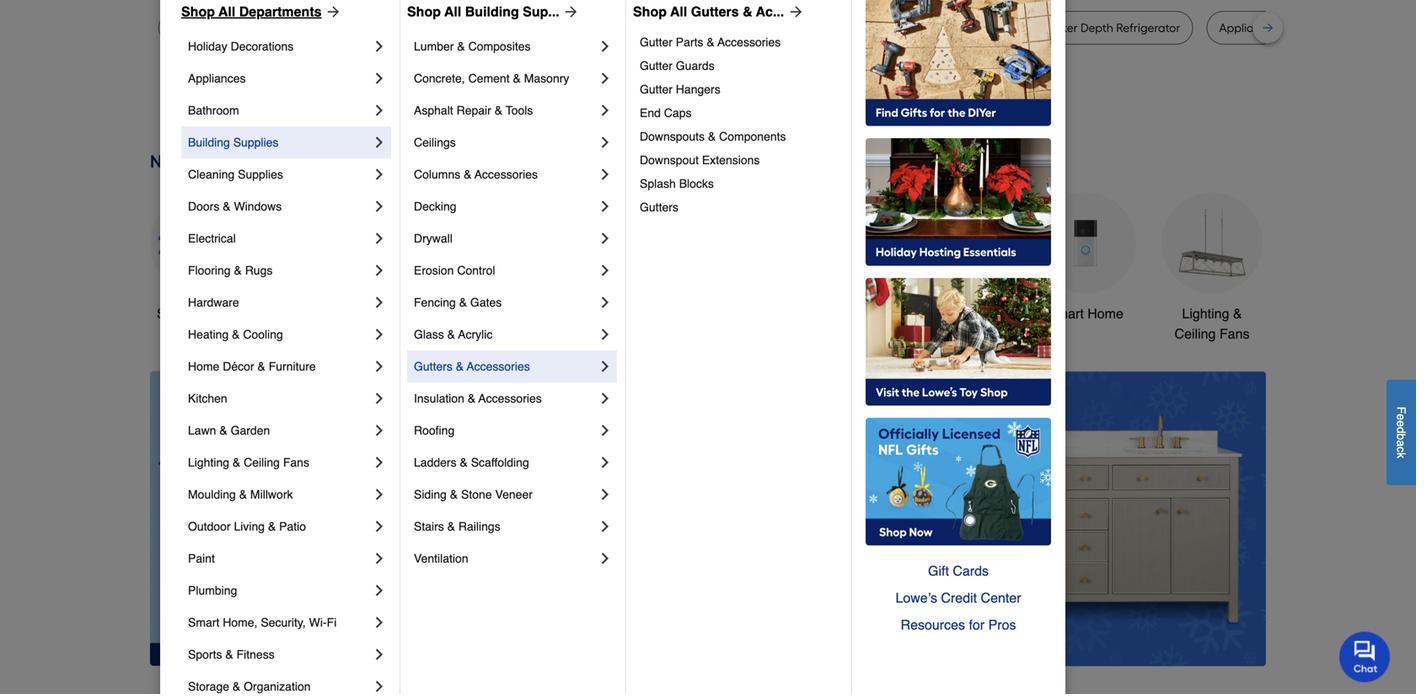 Task type: vqa. For each thing, say whether or not it's contained in the screenshot.
the shop inside the Shop All Departments link
yes



Task type: locate. For each thing, give the bounding box(es) containing it.
tools up ceilings link
[[506, 104, 533, 117]]

0 horizontal spatial smart
[[188, 616, 219, 630]]

chevron right image for heating & cooling
[[371, 326, 388, 343]]

2 horizontal spatial shop
[[633, 4, 667, 19]]

0 horizontal spatial tools
[[438, 306, 469, 322]]

chevron right image for insulation & accessories
[[597, 390, 614, 407]]

fencing & gates
[[414, 296, 502, 309]]

shop all deals link
[[150, 193, 251, 324]]

gutters down splash
[[640, 201, 679, 214]]

1 horizontal spatial lighting & ceiling fans link
[[1162, 193, 1263, 344]]

1 horizontal spatial bathroom link
[[909, 193, 1010, 324]]

refrigerator right "depth"
[[1116, 21, 1180, 35]]

1 horizontal spatial building
[[465, 4, 519, 19]]

0 vertical spatial lighting & ceiling fans link
[[1162, 193, 1263, 344]]

all for departments
[[218, 4, 235, 19]]

all up holiday decorations
[[218, 4, 235, 19]]

home,
[[223, 616, 258, 630]]

scroll to item #2 image
[[812, 636, 853, 643]]

erosion control
[[414, 264, 495, 277]]

chevron right image for siding & stone veneer
[[597, 486, 614, 503]]

0 horizontal spatial profile
[[414, 21, 447, 35]]

1 horizontal spatial home
[[1088, 306, 1124, 322]]

shop inside the shop all departments link
[[181, 4, 215, 19]]

stone
[[461, 488, 492, 502]]

c
[[1395, 447, 1408, 453]]

2 arrow right image from the left
[[560, 3, 580, 20]]

1 horizontal spatial lighting
[[1182, 306, 1229, 322]]

arrow right image inside the shop all departments link
[[322, 3, 342, 20]]

gutters up gutter parts & accessories at top
[[691, 4, 739, 19]]

0 horizontal spatial ge
[[396, 21, 411, 35]]

1 vertical spatial home
[[188, 360, 219, 373]]

christmas
[[550, 306, 610, 322]]

stairs & railings
[[414, 520, 500, 534]]

0 horizontal spatial bathroom link
[[188, 94, 371, 126]]

arrow right image for shop all gutters & ac...
[[784, 3, 804, 20]]

3 refrigerator from the left
[[1116, 21, 1180, 35]]

caps
[[664, 106, 692, 120]]

chevron right image for flooring & rugs
[[371, 262, 388, 279]]

arrow right image up 'gutter parts & accessories' link in the top of the page
[[784, 3, 804, 20]]

0 horizontal spatial bathroom
[[188, 104, 239, 117]]

0 vertical spatial bathroom link
[[188, 94, 371, 126]]

1 horizontal spatial refrigerator
[[621, 21, 685, 35]]

acrylic
[[458, 328, 493, 341]]

0 vertical spatial gutter
[[640, 35, 673, 49]]

gutters & accessories link
[[414, 351, 597, 383]]

shop for shop all departments
[[181, 4, 215, 19]]

decorations down the shop all departments link
[[231, 40, 294, 53]]

shop for shop all building sup...
[[407, 4, 441, 19]]

0 horizontal spatial arrow right image
[[322, 3, 342, 20]]

0 horizontal spatial refrigerator
[[450, 21, 514, 35]]

1 vertical spatial smart
[[188, 616, 219, 630]]

shop
[[181, 4, 215, 19], [407, 4, 441, 19], [633, 4, 667, 19]]

2 horizontal spatial refrigerator
[[1116, 21, 1180, 35]]

outdoor
[[785, 306, 833, 322], [188, 520, 231, 534]]

gutters
[[691, 4, 739, 19], [640, 201, 679, 214], [414, 360, 453, 373]]

counter depth refrigerator
[[1034, 21, 1180, 35]]

moulding & millwork
[[188, 488, 293, 502]]

accessories down gutters & accessories link
[[479, 392, 542, 405]]

furniture
[[269, 360, 316, 373]]

gutter guards link
[[640, 54, 840, 78]]

1 horizontal spatial shop
[[407, 4, 441, 19]]

tools up glass & acrylic
[[438, 306, 469, 322]]

2 vertical spatial gutter
[[640, 83, 673, 96]]

sports
[[188, 648, 222, 662]]

chevron right image for building supplies
[[371, 134, 388, 151]]

chevron right image for electrical
[[371, 230, 388, 247]]

chevron right image for drywall
[[597, 230, 614, 247]]

lowe's
[[896, 591, 937, 606]]

shop up "french door refrigerator"
[[633, 4, 667, 19]]

3 shop from the left
[[633, 4, 667, 19]]

decorations down christmas
[[544, 326, 616, 342]]

gutter up gutter guards
[[640, 35, 673, 49]]

home inside smart home link
[[1088, 306, 1124, 322]]

concrete, cement & masonry
[[414, 72, 569, 85]]

0 vertical spatial decorations
[[231, 40, 294, 53]]

chevron right image
[[371, 38, 388, 55], [597, 70, 614, 87], [371, 198, 388, 215], [597, 198, 614, 215], [371, 230, 388, 247], [597, 262, 614, 279], [371, 294, 388, 311], [597, 294, 614, 311], [371, 326, 388, 343], [371, 358, 388, 375], [371, 390, 388, 407], [597, 390, 614, 407], [597, 454, 614, 471], [597, 518, 614, 535], [371, 550, 388, 567], [597, 550, 614, 567], [371, 583, 388, 599], [371, 647, 388, 663]]

0 vertical spatial supplies
[[233, 136, 279, 149]]

visit the lowe's toy shop. image
[[866, 278, 1051, 406]]

accessories down ceilings link
[[475, 168, 538, 181]]

chevron right image for ceilings
[[597, 134, 614, 151]]

0 horizontal spatial ceiling
[[244, 456, 280, 470]]

0 vertical spatial bathroom
[[188, 104, 239, 117]]

supplies up windows
[[238, 168, 283, 181]]

shop inside shop all building sup... link
[[407, 4, 441, 19]]

0 horizontal spatial gutters
[[414, 360, 453, 373]]

new deals every day during 25 days of deals image
[[150, 148, 1266, 176]]

2 horizontal spatial tools
[[837, 306, 868, 322]]

1 vertical spatial decorations
[[544, 326, 616, 342]]

scaffolding
[[471, 456, 529, 470]]

arrow right image for shop all departments
[[322, 3, 342, 20]]

lighting & ceiling fans link
[[1162, 193, 1263, 344], [188, 447, 371, 479]]

chevron right image for ventilation
[[597, 550, 614, 567]]

lumber & composites
[[414, 40, 531, 53]]

splash
[[640, 177, 676, 191]]

1 horizontal spatial gutters
[[640, 201, 679, 214]]

shop up holiday
[[181, 4, 215, 19]]

& inside 'link'
[[459, 296, 467, 309]]

supplies
[[233, 136, 279, 149], [238, 168, 283, 181]]

bathroom link
[[188, 94, 371, 126], [909, 193, 1010, 324]]

chevron right image for holiday decorations
[[371, 38, 388, 55]]

0 horizontal spatial lighting & ceiling fans link
[[188, 447, 371, 479]]

1 horizontal spatial profile
[[861, 21, 895, 35]]

gutter hangers
[[640, 83, 721, 96]]

gutter up end
[[640, 83, 673, 96]]

chevron right image for home décor & furniture
[[371, 358, 388, 375]]

0 vertical spatial lighting & ceiling fans
[[1175, 306, 1250, 342]]

lumber
[[414, 40, 454, 53]]

tools inside asphalt repair & tools link
[[506, 104, 533, 117]]

moulding
[[188, 488, 236, 502]]

2 gutter from the top
[[640, 59, 673, 72]]

0 horizontal spatial outdoor
[[188, 520, 231, 534]]

arrow right image
[[322, 3, 342, 20], [560, 3, 580, 20], [784, 3, 804, 20]]

building up cleaning
[[188, 136, 230, 149]]

1 horizontal spatial smart
[[1048, 306, 1084, 322]]

2 shop from the left
[[407, 4, 441, 19]]

0 horizontal spatial shop
[[181, 4, 215, 19]]

chevron right image for storage & organization
[[371, 679, 388, 695]]

1 vertical spatial bathroom link
[[909, 193, 1010, 324]]

tools inside tools link
[[438, 306, 469, 322]]

0 horizontal spatial home
[[188, 360, 219, 373]]

tools link
[[403, 193, 504, 324]]

1 horizontal spatial tools
[[506, 104, 533, 117]]

all up heating
[[192, 306, 206, 322]]

1 vertical spatial ceiling
[[244, 456, 280, 470]]

gutter up gutter hangers on the top of page
[[640, 59, 673, 72]]

2 profile from the left
[[861, 21, 895, 35]]

all up ge profile refrigerator
[[444, 4, 461, 19]]

chevron right image for decking
[[597, 198, 614, 215]]

accessories for insulation & accessories
[[479, 392, 542, 405]]

0 vertical spatial smart
[[1048, 306, 1084, 322]]

arrow right image inside shop all building sup... link
[[560, 3, 580, 20]]

building up composites
[[465, 4, 519, 19]]

equipment
[[801, 326, 865, 342]]

credit
[[941, 591, 977, 606]]

arrow right image up french
[[560, 3, 580, 20]]

outdoor for outdoor living & patio
[[188, 520, 231, 534]]

1 horizontal spatial arrow right image
[[560, 3, 580, 20]]

1 horizontal spatial ceiling
[[1175, 326, 1216, 342]]

depth
[[1081, 21, 1114, 35]]

1 gutter from the top
[[640, 35, 673, 49]]

profile for ge profile refrigerator
[[414, 21, 447, 35]]

1 horizontal spatial fans
[[1220, 326, 1250, 342]]

1 arrow right image from the left
[[322, 3, 342, 20]]

gutters down glass
[[414, 360, 453, 373]]

b
[[1395, 434, 1408, 440]]

hangers
[[676, 83, 721, 96]]

asphalt
[[414, 104, 453, 117]]

find gifts for the diyer. image
[[866, 0, 1051, 126]]

0 vertical spatial building
[[465, 4, 519, 19]]

shop all gutters & ac... link
[[633, 2, 804, 22]]

center
[[981, 591, 1021, 606]]

accessories down glass & acrylic link
[[467, 360, 530, 373]]

arrow right image up holiday decorations link
[[322, 3, 342, 20]]

components
[[719, 130, 786, 143]]

cleaning
[[188, 168, 235, 181]]

1 refrigerator from the left
[[450, 21, 514, 35]]

2 horizontal spatial gutters
[[691, 4, 739, 19]]

shop up ge profile refrigerator
[[407, 4, 441, 19]]

0 vertical spatial lighting
[[1182, 306, 1229, 322]]

2 ge from the left
[[843, 21, 859, 35]]

paint link
[[188, 543, 371, 575]]

ceilings
[[414, 136, 456, 149]]

1 vertical spatial building
[[188, 136, 230, 149]]

arrow right image inside shop all gutters & ac... link
[[784, 3, 804, 20]]

1 ge from the left
[[396, 21, 411, 35]]

2 horizontal spatial arrow right image
[[784, 3, 804, 20]]

chevron right image for plumbing
[[371, 583, 388, 599]]

1 vertical spatial lighting
[[188, 456, 229, 470]]

1 profile from the left
[[414, 21, 447, 35]]

3 arrow right image from the left
[[784, 3, 804, 20]]

1 vertical spatial gutters
[[640, 201, 679, 214]]

chevron right image
[[597, 38, 614, 55], [371, 70, 388, 87], [371, 102, 388, 119], [597, 102, 614, 119], [371, 134, 388, 151], [597, 134, 614, 151], [371, 166, 388, 183], [597, 166, 614, 183], [597, 230, 614, 247], [371, 262, 388, 279], [597, 326, 614, 343], [597, 358, 614, 375], [371, 422, 388, 439], [597, 422, 614, 439], [371, 454, 388, 471], [371, 486, 388, 503], [597, 486, 614, 503], [371, 518, 388, 535], [371, 615, 388, 631], [371, 679, 388, 695]]

profile
[[414, 21, 447, 35], [861, 21, 895, 35]]

0 horizontal spatial decorations
[[231, 40, 294, 53]]

door
[[592, 21, 618, 35]]

gates
[[470, 296, 502, 309]]

chevron right image for bathroom
[[371, 102, 388, 119]]

1 vertical spatial lighting & ceiling fans link
[[188, 447, 371, 479]]

refrigerator up parts
[[621, 21, 685, 35]]

chat invite button image
[[1340, 631, 1391, 683]]

tools up equipment
[[837, 306, 868, 322]]

chevron right image for paint
[[371, 550, 388, 567]]

1 e from the top
[[1395, 414, 1408, 421]]

1 horizontal spatial lighting & ceiling fans
[[1175, 306, 1250, 342]]

2 vertical spatial gutters
[[414, 360, 453, 373]]

officially licensed n f l gifts. shop now. image
[[866, 418, 1051, 546]]

flooring & rugs
[[188, 264, 273, 277]]

gutters link
[[640, 196, 840, 219]]

kitchen link
[[188, 383, 371, 415]]

ceilings link
[[414, 126, 597, 158]]

shop all gutters & ac...
[[633, 4, 784, 19]]

gutter hangers link
[[640, 78, 840, 101]]

veneer
[[495, 488, 533, 502]]

2 refrigerator from the left
[[621, 21, 685, 35]]

k
[[1395, 453, 1408, 459]]

all for deals
[[192, 306, 206, 322]]

chevron right image for smart home, security, wi-fi
[[371, 615, 388, 631]]

0 horizontal spatial fans
[[283, 456, 309, 470]]

1 vertical spatial outdoor
[[188, 520, 231, 534]]

1 horizontal spatial bathroom
[[930, 306, 989, 322]]

refrigerator down shop all building sup...
[[450, 21, 514, 35]]

chevron right image for lawn & garden
[[371, 422, 388, 439]]

smart home, security, wi-fi link
[[188, 607, 371, 639]]

0 vertical spatial home
[[1088, 306, 1124, 322]]

0 horizontal spatial lighting
[[188, 456, 229, 470]]

ceiling inside lighting & ceiling fans
[[1175, 326, 1216, 342]]

1 horizontal spatial decorations
[[544, 326, 616, 342]]

decking
[[414, 200, 457, 213]]

all up parts
[[670, 4, 687, 19]]

shop inside shop all gutters & ac... link
[[633, 4, 667, 19]]

ge for ge profile
[[843, 21, 859, 35]]

0 vertical spatial ceiling
[[1175, 326, 1216, 342]]

columns
[[414, 168, 460, 181]]

downspout extensions
[[640, 153, 760, 167]]

supplies up cleaning supplies
[[233, 136, 279, 149]]

supplies for cleaning supplies
[[238, 168, 283, 181]]

1 vertical spatial gutter
[[640, 59, 673, 72]]

ge
[[396, 21, 411, 35], [843, 21, 859, 35]]

gutter for gutter guards
[[640, 59, 673, 72]]

décor
[[223, 360, 254, 373]]

1 horizontal spatial outdoor
[[785, 306, 833, 322]]

3 gutter from the top
[[640, 83, 673, 96]]

chevron right image for stairs & railings
[[597, 518, 614, 535]]

1 shop from the left
[[181, 4, 215, 19]]

outdoor for outdoor tools & equipment
[[785, 306, 833, 322]]

cement
[[468, 72, 510, 85]]

chevron right image for roofing
[[597, 422, 614, 439]]

cleaning supplies link
[[188, 158, 371, 191]]

1 vertical spatial lighting & ceiling fans
[[188, 456, 309, 470]]

0 vertical spatial gutters
[[691, 4, 739, 19]]

ladders & scaffolding link
[[414, 447, 597, 479]]

lighting
[[1182, 306, 1229, 322], [188, 456, 229, 470]]

christmas decorations
[[544, 306, 616, 342]]

accessories for columns & accessories
[[475, 168, 538, 181]]

e up d
[[1395, 414, 1408, 421]]

decorations for christmas
[[544, 326, 616, 342]]

paint
[[188, 552, 215, 566]]

outdoor up equipment
[[785, 306, 833, 322]]

holiday
[[188, 40, 227, 53]]

0 vertical spatial outdoor
[[785, 306, 833, 322]]

outdoor living & patio
[[188, 520, 306, 534]]

chevron right image for erosion control
[[597, 262, 614, 279]]

outdoor down the moulding
[[188, 520, 231, 534]]

outdoor inside outdoor tools & equipment
[[785, 306, 833, 322]]

home
[[1088, 306, 1124, 322], [188, 360, 219, 373]]

0 vertical spatial fans
[[1220, 326, 1250, 342]]

1 vertical spatial supplies
[[238, 168, 283, 181]]

e up b
[[1395, 421, 1408, 427]]

refrigerator for ge profile refrigerator
[[450, 21, 514, 35]]

smart
[[1048, 306, 1084, 322], [188, 616, 219, 630]]

end
[[640, 106, 661, 120]]

appliances link
[[188, 62, 371, 94]]

flooring & rugs link
[[188, 255, 371, 287]]

1 horizontal spatial ge
[[843, 21, 859, 35]]

shop all departments link
[[181, 2, 342, 22]]

chevron right image for ladders & scaffolding
[[597, 454, 614, 471]]

shop
[[157, 306, 188, 322]]

building
[[465, 4, 519, 19], [188, 136, 230, 149]]



Task type: describe. For each thing, give the bounding box(es) containing it.
resources
[[901, 617, 965, 633]]

concrete,
[[414, 72, 465, 85]]

composites
[[468, 40, 531, 53]]

holiday decorations
[[188, 40, 294, 53]]

home inside "home décor & furniture" link
[[188, 360, 219, 373]]

downspout extensions link
[[640, 148, 840, 172]]

tools inside outdoor tools & equipment
[[837, 306, 868, 322]]

smart home link
[[1035, 193, 1136, 324]]

heating & cooling
[[188, 328, 283, 341]]

pros
[[988, 617, 1016, 633]]

fi
[[327, 616, 337, 630]]

outdoor tools & equipment link
[[782, 193, 883, 344]]

sports & fitness link
[[188, 639, 371, 671]]

ladders
[[414, 456, 457, 470]]

control
[[457, 264, 495, 277]]

departments
[[239, 4, 322, 19]]

decking link
[[414, 191, 597, 223]]

decorations for holiday
[[231, 40, 294, 53]]

arrow right image for shop all building sup...
[[560, 3, 580, 20]]

hardware
[[188, 296, 239, 309]]

heating & cooling link
[[188, 319, 371, 351]]

chevron right image for columns & accessories
[[597, 166, 614, 183]]

gift cards
[[928, 564, 989, 579]]

ge profile refrigerator
[[396, 21, 514, 35]]

siding & stone veneer
[[414, 488, 533, 502]]

outdoor tools & equipment
[[785, 306, 881, 342]]

counter
[[1034, 21, 1078, 35]]

chevron right image for gutters & accessories
[[597, 358, 614, 375]]

1 vertical spatial bathroom
[[930, 306, 989, 322]]

shop all building sup... link
[[407, 2, 580, 22]]

fitness
[[237, 648, 275, 662]]

plumbing
[[188, 584, 237, 598]]

siding
[[414, 488, 447, 502]]

blocks
[[679, 177, 714, 191]]

chevron right image for moulding & millwork
[[371, 486, 388, 503]]

downspouts
[[640, 130, 705, 143]]

christmas decorations link
[[529, 193, 631, 344]]

sports & fitness
[[188, 648, 275, 662]]

chevron right image for appliances
[[371, 70, 388, 87]]

chevron right image for glass & acrylic
[[597, 326, 614, 343]]

for
[[969, 617, 985, 633]]

all for building
[[444, 4, 461, 19]]

& inside outdoor tools & equipment
[[872, 306, 881, 322]]

splash blocks link
[[640, 172, 840, 196]]

arrow left image
[[464, 519, 481, 536]]

lowe's credit center
[[896, 591, 1021, 606]]

masonry
[[524, 72, 569, 85]]

all for gutters
[[670, 4, 687, 19]]

guards
[[676, 59, 715, 72]]

flooring
[[188, 264, 231, 277]]

arrow right image
[[1235, 519, 1252, 536]]

organization
[[244, 680, 311, 694]]

insulation & accessories link
[[414, 383, 597, 415]]

0 horizontal spatial lighting & ceiling fans
[[188, 456, 309, 470]]

chevron right image for kitchen
[[371, 390, 388, 407]]

building supplies link
[[188, 126, 371, 158]]

chevron right image for lumber & composites
[[597, 38, 614, 55]]

millwork
[[250, 488, 293, 502]]

security,
[[261, 616, 306, 630]]

asphalt repair & tools link
[[414, 94, 597, 126]]

profile for ge profile
[[861, 21, 895, 35]]

lighting inside lighting & ceiling fans
[[1182, 306, 1229, 322]]

gutter for gutter parts & accessories
[[640, 35, 673, 49]]

accessories up gutter guards link
[[718, 35, 781, 49]]

smart for smart home, security, wi-fi
[[188, 616, 219, 630]]

storage & organization link
[[188, 671, 371, 695]]

f
[[1395, 407, 1408, 414]]

chevron right image for concrete, cement & masonry
[[597, 70, 614, 87]]

refrigerator for counter depth refrigerator
[[1116, 21, 1180, 35]]

cards
[[953, 564, 989, 579]]

appliance package
[[1219, 21, 1323, 35]]

electrical
[[188, 232, 236, 245]]

glass
[[414, 328, 444, 341]]

insulation & accessories
[[414, 392, 542, 405]]

chevron right image for doors & windows
[[371, 198, 388, 215]]

& inside lighting & ceiling fans
[[1233, 306, 1242, 322]]

chevron right image for asphalt repair & tools
[[597, 102, 614, 119]]

ge for ge profile refrigerator
[[396, 21, 411, 35]]

smart for smart home
[[1048, 306, 1084, 322]]

chevron right image for hardware
[[371, 294, 388, 311]]

heating
[[188, 328, 229, 341]]

2 e from the top
[[1395, 421, 1408, 427]]

accessories for gutters & accessories
[[467, 360, 530, 373]]

cleaning supplies
[[188, 168, 283, 181]]

supplies for building supplies
[[233, 136, 279, 149]]

lowe's credit center link
[[866, 585, 1051, 612]]

chevron right image for fencing & gates
[[597, 294, 614, 311]]

drywall
[[414, 232, 453, 245]]

a
[[1395, 440, 1408, 447]]

appliance
[[1219, 21, 1274, 35]]

gutters for gutters
[[640, 201, 679, 214]]

french door refrigerator
[[553, 21, 685, 35]]

sup...
[[523, 4, 560, 19]]

gutter for gutter hangers
[[640, 83, 673, 96]]

ladders & scaffolding
[[414, 456, 529, 470]]

shop for shop all gutters & ac...
[[633, 4, 667, 19]]

package
[[1277, 21, 1323, 35]]

chevron right image for cleaning supplies
[[371, 166, 388, 183]]

lowe's wishes you and your family a happy hanukkah. image
[[150, 89, 1266, 131]]

chevron right image for outdoor living & patio
[[371, 518, 388, 535]]

lawn
[[188, 424, 216, 438]]

plumbing link
[[188, 575, 371, 607]]

end caps
[[640, 106, 692, 120]]

0 horizontal spatial building
[[188, 136, 230, 149]]

1 vertical spatial fans
[[283, 456, 309, 470]]

insulation
[[414, 392, 464, 405]]

outdoor living & patio link
[[188, 511, 371, 543]]

shop all building sup...
[[407, 4, 560, 19]]

ventilation
[[414, 552, 468, 566]]

erosion
[[414, 264, 454, 277]]

chevron right image for lighting & ceiling fans
[[371, 454, 388, 471]]

railings
[[458, 520, 500, 534]]

refrigerator for french door refrigerator
[[621, 21, 685, 35]]

columns & accessories link
[[414, 158, 597, 191]]

smart home
[[1048, 306, 1124, 322]]

home décor & furniture link
[[188, 351, 371, 383]]

drywall link
[[414, 223, 597, 255]]

chevron right image for sports & fitness
[[371, 647, 388, 663]]

gutter parts & accessories
[[640, 35, 781, 49]]

concrete, cement & masonry link
[[414, 62, 597, 94]]

rugs
[[245, 264, 273, 277]]

parts
[[676, 35, 703, 49]]

patio
[[279, 520, 306, 534]]

cooling
[[243, 328, 283, 341]]

asphalt repair & tools
[[414, 104, 533, 117]]

lawn & garden
[[188, 424, 270, 438]]

holiday hosting essentials. image
[[866, 138, 1051, 266]]

up to 40 percent off select vanities. plus get free local delivery on select vanities. image
[[449, 371, 1266, 667]]

gutters for gutters & accessories
[[414, 360, 453, 373]]

hardware link
[[188, 287, 371, 319]]

shop all departments
[[181, 4, 322, 19]]

shop these last-minute gifts. $99 or less. quantities are limited and won't last. image
[[150, 371, 422, 666]]

doors & windows
[[188, 200, 282, 213]]



